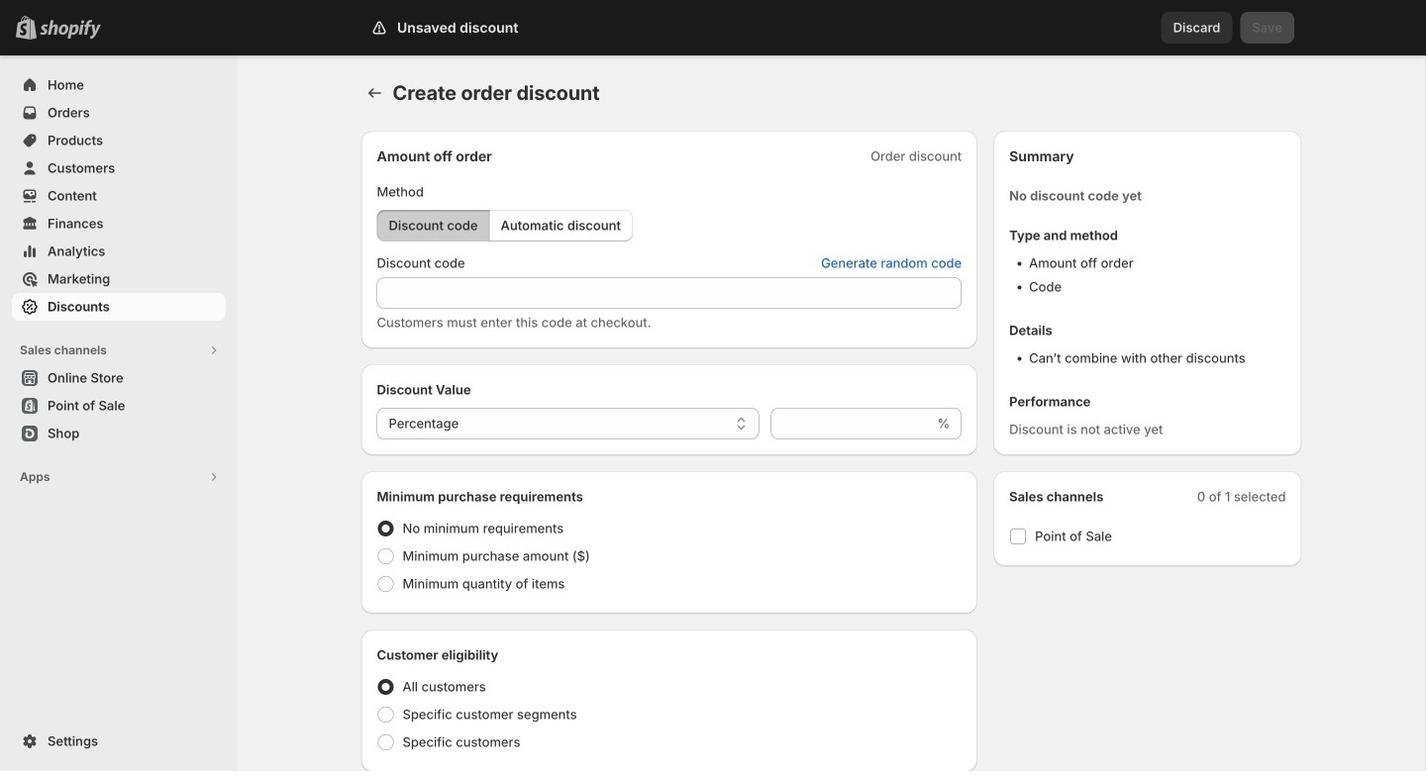 Task type: vqa. For each thing, say whether or not it's contained in the screenshot.
second LIST from left
no



Task type: locate. For each thing, give the bounding box(es) containing it.
shopify image
[[40, 20, 101, 39]]

None text field
[[771, 408, 933, 440]]

None text field
[[377, 277, 962, 309]]



